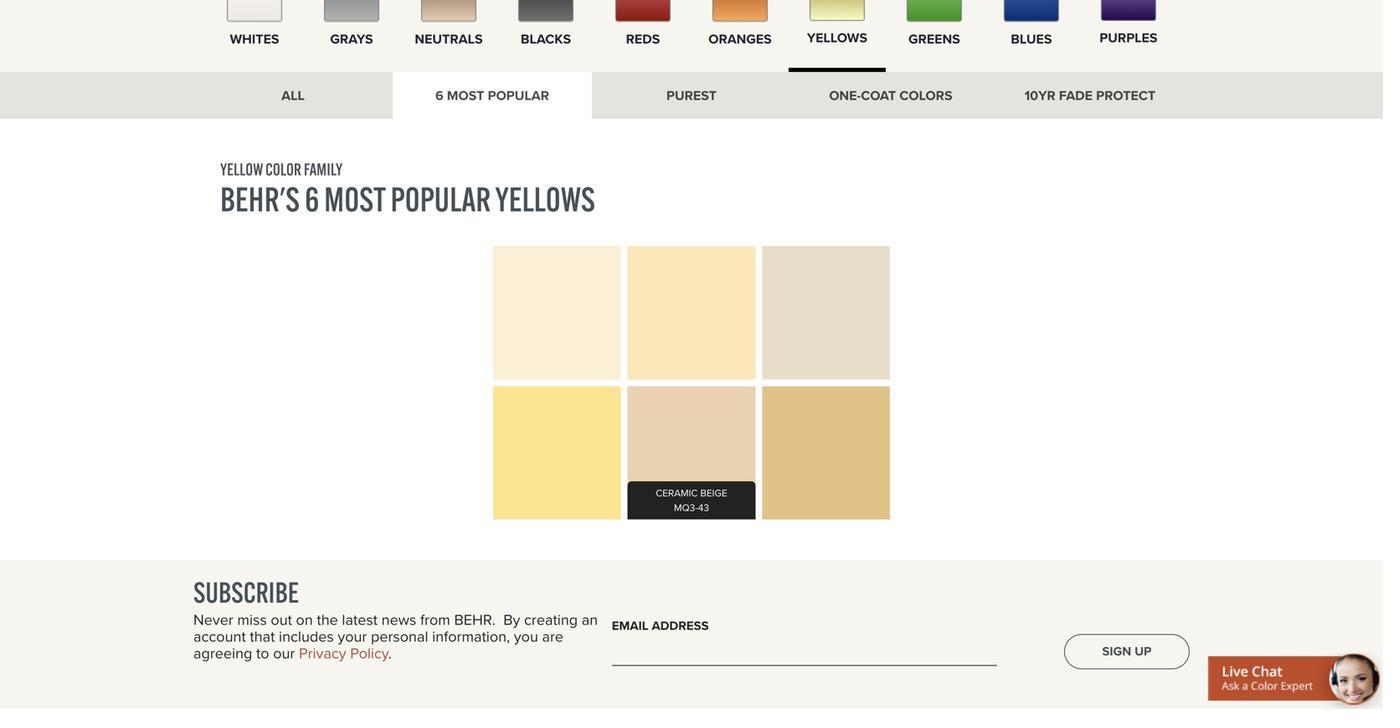 Task type: locate. For each thing, give the bounding box(es) containing it.
yellows
[[495, 179, 595, 220]]

email
[[612, 617, 649, 635]]

address
[[652, 617, 709, 635]]

blacks
[[521, 29, 571, 49]]

.
[[388, 642, 392, 664]]

all
[[282, 86, 305, 106]]

never miss out on the latest news from behr.  by creating an account that includes your personal information, you are agreeing to our
[[193, 609, 598, 664]]

to
[[256, 642, 269, 664]]

you
[[514, 626, 538, 648]]

agreeing
[[193, 642, 252, 664]]

colors
[[900, 86, 953, 106]]

black image
[[518, 0, 574, 22]]

oranges
[[709, 29, 772, 49]]

neutral image
[[421, 0, 477, 22]]

yellow color family behr's 6 most popular yellows
[[220, 159, 595, 220]]

6 inside yellow color family behr's 6 most popular yellows
[[305, 179, 319, 220]]

account
[[193, 626, 246, 648]]

purple image
[[1101, 0, 1157, 21]]

0 vertical spatial 6
[[435, 86, 444, 106]]

6 most popular
[[435, 86, 549, 106]]

live chat online image image
[[1208, 652, 1383, 709]]

10yr
[[1025, 86, 1056, 106]]

grays
[[330, 29, 373, 49]]

up
[[1135, 642, 1152, 661]]

subscribe
[[193, 575, 299, 610]]

are
[[542, 626, 564, 648]]

purest
[[667, 86, 717, 106]]

includes
[[279, 626, 334, 648]]

neutrals
[[415, 29, 483, 49]]

1 vertical spatial 6
[[305, 179, 319, 220]]

an
[[582, 609, 598, 631]]

the
[[317, 609, 338, 631]]

personal
[[371, 626, 428, 648]]

mq3-
[[674, 501, 698, 515]]

1 horizontal spatial 6
[[435, 86, 444, 106]]

by
[[503, 609, 520, 631]]

privacy
[[299, 642, 346, 664]]

email address
[[612, 617, 709, 635]]

6
[[435, 86, 444, 106], [305, 179, 319, 220]]

information,
[[432, 626, 510, 648]]

6 right color
[[305, 179, 319, 220]]

0 horizontal spatial 6
[[305, 179, 319, 220]]

ceramic
[[656, 486, 698, 500]]

red image
[[616, 0, 671, 22]]

popular
[[391, 179, 491, 220]]

gray image
[[324, 0, 379, 22]]

protect
[[1096, 86, 1156, 106]]

white image
[[227, 0, 282, 22]]

10yr fade protect
[[1025, 86, 1156, 106]]

behr's
[[220, 179, 300, 220]]

6 left the most
[[435, 86, 444, 106]]



Task type: describe. For each thing, give the bounding box(es) containing it.
coat
[[861, 86, 896, 106]]

sign
[[1103, 642, 1132, 661]]

latest
[[342, 609, 378, 631]]

news
[[382, 609, 416, 631]]

family
[[304, 159, 343, 180]]

blue image
[[1004, 0, 1059, 22]]

green image
[[907, 0, 962, 22]]

orange image
[[713, 0, 768, 22]]

beige
[[701, 486, 727, 500]]

most
[[324, 179, 386, 220]]

43
[[698, 501, 709, 515]]

ceramic beige mq3-43
[[656, 486, 727, 515]]

from
[[420, 609, 450, 631]]

Email Address email field
[[612, 641, 997, 666]]

fade
[[1059, 86, 1093, 106]]

privacy policy .
[[299, 642, 392, 664]]

yellow image
[[810, 0, 865, 21]]

purples
[[1100, 28, 1158, 48]]

never
[[193, 609, 233, 631]]

our
[[273, 642, 295, 664]]

yellow
[[220, 159, 263, 180]]

miss
[[237, 609, 267, 631]]

out
[[271, 609, 292, 631]]

on
[[296, 609, 313, 631]]

reds
[[626, 29, 660, 49]]

color
[[265, 159, 301, 180]]

your
[[338, 626, 367, 648]]

creating
[[524, 609, 578, 631]]

that
[[250, 626, 275, 648]]

whites
[[230, 29, 279, 49]]

policy
[[350, 642, 388, 664]]

popular
[[488, 86, 549, 106]]

one-coat colors
[[829, 86, 953, 106]]

blues
[[1011, 29, 1052, 49]]

one-
[[829, 86, 861, 106]]

most
[[447, 86, 484, 106]]

greens
[[909, 29, 960, 49]]

privacy policy link
[[299, 642, 388, 664]]

sign up button
[[1064, 634, 1190, 669]]

sign up
[[1103, 642, 1152, 661]]

yellows
[[807, 28, 868, 48]]



Task type: vqa. For each thing, say whether or not it's contained in the screenshot.
the Colorfully BEHR image in the left of the page
no



